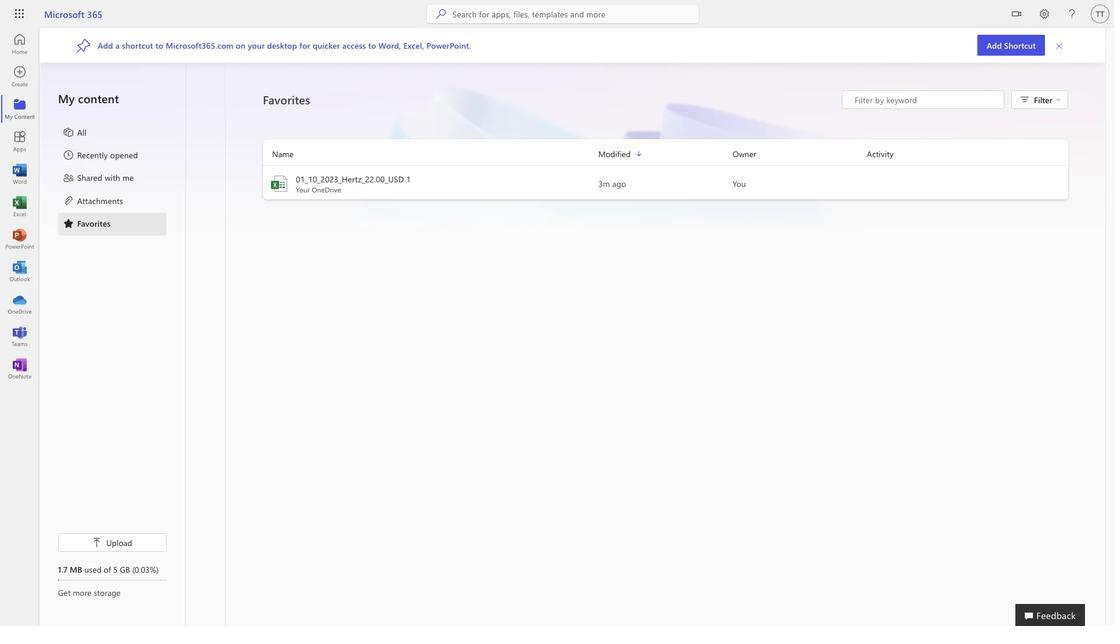 Task type: locate. For each thing, give the bounding box(es) containing it.
attachments
[[77, 195, 123, 206]]

storage
[[94, 588, 121, 599]]

all element
[[63, 127, 87, 140]]

name button
[[263, 147, 599, 161]]

shared with me
[[77, 172, 134, 183]]

get more storage button
[[58, 587, 167, 599]]

add inside button
[[987, 40, 1002, 51]]

excel image inside the name 01_10_2023_hertz_22.00_usd 1 cell
[[270, 175, 289, 193]]

a
[[115, 40, 120, 51]]

feedback
[[1037, 610, 1076, 622]]

opened
[[110, 150, 138, 160]]

excel image left your
[[270, 175, 289, 193]]

microsoft 365
[[44, 8, 103, 20]]

0 horizontal spatial add
[[98, 40, 113, 51]]

menu containing all
[[58, 122, 167, 236]]

get more storage
[[58, 588, 121, 599]]

favorites
[[263, 92, 310, 107], [77, 218, 111, 229]]

01_10_2023_hertz_22.00_usd 1 your onedrive
[[296, 174, 411, 194]]

1
[[406, 174, 411, 185]]

microsoft 365 banner
[[0, 0, 1115, 30]]

add
[[987, 40, 1002, 51], [98, 40, 113, 51]]

with
[[105, 172, 120, 183]]

0 horizontal spatial favorites
[[77, 218, 111, 229]]


[[92, 539, 102, 548]]

displaying 1 out of 3 files. status
[[842, 91, 1005, 109]]

 button
[[1003, 0, 1031, 30]]

1 horizontal spatial add
[[987, 40, 1002, 51]]

a2hs image
[[77, 38, 91, 53]]

modified button
[[599, 147, 733, 161]]

excel image up powerpoint icon
[[14, 201, 26, 212]]

(0.03%)
[[132, 565, 159, 575]]

add a shortcut to microsoft365.com on your desktop for quicker access to word, excel, powerpoint.
[[98, 40, 471, 51]]

1 to from the left
[[156, 40, 163, 51]]

menu
[[58, 122, 167, 236]]

favorites up name
[[263, 92, 310, 107]]

quicker
[[313, 40, 340, 51]]

1 vertical spatial favorites
[[77, 218, 111, 229]]

2 add from the left
[[98, 40, 113, 51]]

365
[[87, 8, 103, 20]]

upload
[[106, 538, 132, 549]]

modified
[[599, 149, 631, 159]]

row
[[263, 147, 1069, 166]]

favorites down attachments element
[[77, 218, 111, 229]]

1 horizontal spatial to
[[368, 40, 376, 51]]

add shortcut
[[987, 40, 1036, 51]]

word image
[[14, 168, 26, 180]]

add left a
[[98, 40, 113, 51]]

0 horizontal spatial to
[[156, 40, 163, 51]]

0 vertical spatial excel image
[[270, 175, 289, 193]]

1 horizontal spatial excel image
[[270, 175, 289, 193]]

filter
[[1034, 94, 1053, 105]]

0 vertical spatial favorites
[[263, 92, 310, 107]]

to left word,
[[368, 40, 376, 51]]

navigation
[[0, 28, 39, 385]]

powerpoint image
[[14, 233, 26, 245]]

5
[[113, 565, 118, 575]]

teams image
[[14, 331, 26, 342]]

2 to from the left
[[368, 40, 376, 51]]

create image
[[14, 71, 26, 82]]

1 horizontal spatial favorites
[[263, 92, 310, 107]]

activity, column 4 of 4 column header
[[867, 147, 1069, 161]]

shared with me element
[[63, 172, 134, 186]]

1 add from the left
[[987, 40, 1002, 51]]

None search field
[[427, 5, 699, 23]]

0 horizontal spatial excel image
[[14, 201, 26, 212]]

home image
[[14, 38, 26, 50]]

1.7 mb used of 5 gb (0.03%)
[[58, 565, 159, 575]]

onenote image
[[14, 363, 26, 375]]

dismiss this dialog image
[[1056, 40, 1064, 50]]

filter 
[[1034, 94, 1061, 105]]

tt button
[[1087, 0, 1115, 28]]

to
[[156, 40, 163, 51], [368, 40, 376, 51]]

to right shortcut
[[156, 40, 163, 51]]

more
[[73, 588, 92, 599]]

excel image
[[270, 175, 289, 193], [14, 201, 26, 212]]

my content image
[[14, 103, 26, 115]]

content
[[78, 91, 119, 106]]

on
[[236, 40, 246, 51]]

owner button
[[733, 147, 867, 161]]

add left "shortcut"
[[987, 40, 1002, 51]]



Task type: vqa. For each thing, say whether or not it's contained in the screenshot.
Filter 
yes



Task type: describe. For each thing, give the bounding box(es) containing it.

[[1057, 98, 1061, 102]]

my content left pane navigation navigation
[[39, 63, 186, 627]]

activity
[[867, 149, 894, 159]]

 upload
[[92, 538, 132, 549]]

add for add a shortcut to microsoft365.com on your desktop for quicker access to word, excel, powerpoint.
[[98, 40, 113, 51]]

my content
[[58, 91, 119, 106]]

onedrive
[[312, 185, 341, 194]]

01_10_2023_hertz_22.00_usd
[[296, 174, 404, 185]]

for
[[300, 40, 310, 51]]

recently opened element
[[63, 149, 138, 163]]

add shortcut button
[[978, 35, 1045, 56]]

favorites element
[[63, 218, 111, 231]]

gb
[[120, 565, 130, 575]]

add for add shortcut
[[987, 40, 1002, 51]]

outlook image
[[14, 266, 26, 277]]

tt
[[1096, 9, 1105, 18]]

menu inside my content left pane navigation navigation
[[58, 122, 167, 236]]

mb
[[70, 565, 82, 575]]

word,
[[379, 40, 401, 51]]

your
[[248, 40, 265, 51]]

access
[[343, 40, 366, 51]]

microsoft
[[44, 8, 85, 20]]

shared
[[77, 172, 102, 183]]

attachments element
[[63, 195, 123, 209]]

recently opened
[[77, 150, 138, 160]]

row containing name
[[263, 147, 1069, 166]]

Search box. Suggestions appear as you type. search field
[[453, 5, 699, 23]]

Filter by keyword text field
[[854, 94, 998, 106]]

shortcut
[[122, 40, 153, 51]]

3m ago
[[599, 179, 626, 189]]

ago
[[613, 179, 626, 189]]

3m
[[599, 179, 610, 189]]

1 vertical spatial excel image
[[14, 201, 26, 212]]

all
[[77, 127, 87, 138]]

get
[[58, 588, 71, 599]]

of
[[104, 565, 111, 575]]

1.7
[[58, 565, 68, 575]]

me
[[122, 172, 134, 183]]

name 01_10_2023_hertz_22.00_usd 1 cell
[[263, 174, 599, 194]]

desktop
[[267, 40, 297, 51]]

feedback button
[[1016, 605, 1086, 627]]

my
[[58, 91, 75, 106]]

name
[[272, 149, 294, 159]]

shortcut
[[1005, 40, 1036, 51]]

excel,
[[404, 40, 424, 51]]

microsoft365.com
[[166, 40, 234, 51]]

favorites inside favorites element
[[77, 218, 111, 229]]

apps image
[[14, 136, 26, 147]]

recently
[[77, 150, 108, 160]]

powerpoint.
[[427, 40, 471, 51]]


[[1012, 9, 1022, 19]]

onedrive image
[[14, 298, 26, 310]]

owner
[[733, 149, 757, 159]]

you
[[733, 179, 746, 189]]

your
[[296, 185, 310, 194]]

used
[[85, 565, 102, 575]]



